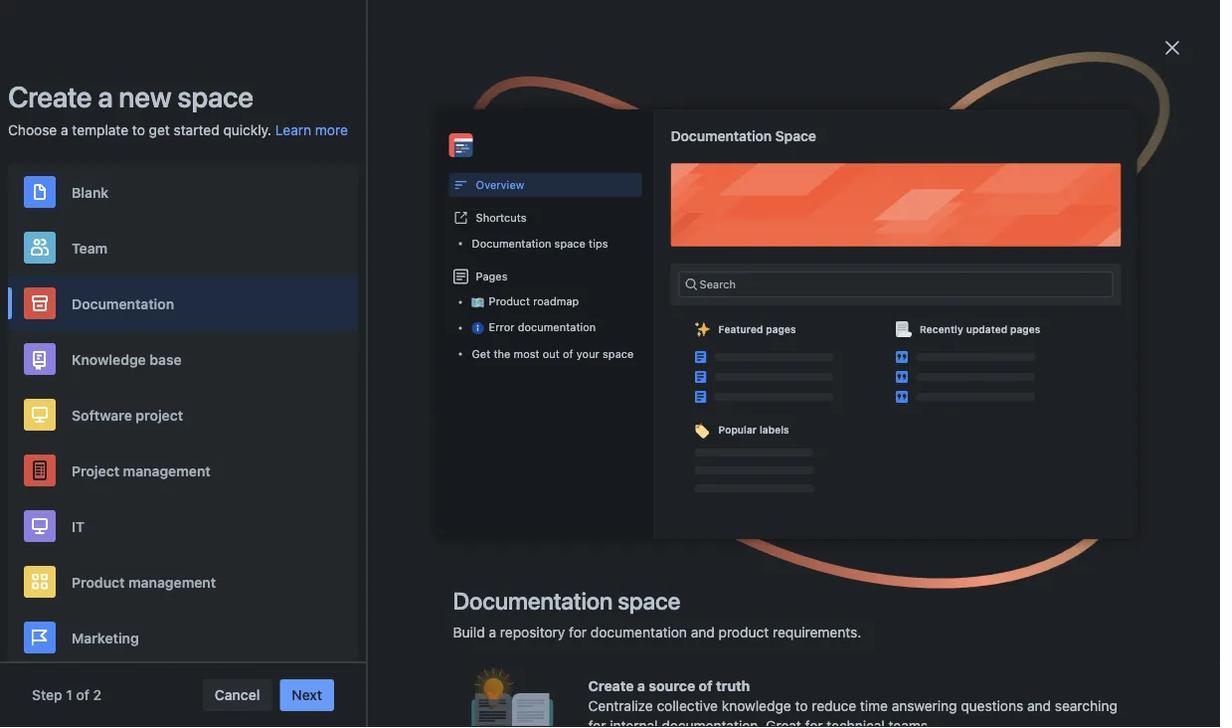 Task type: locate. For each thing, give the bounding box(es) containing it.
:map: image
[[472, 297, 484, 309]]

it button
[[8, 498, 358, 554]]

blank button
[[8, 164, 358, 220]]

1 horizontal spatial pages
[[1011, 323, 1041, 335]]

blog
[[351, 354, 384, 373]]

overview up recent
[[76, 129, 136, 145]]

0 vertical spatial and
[[411, 7, 435, 24]]

documentation for documentation space tips
[[472, 237, 552, 250]]

documentation down 0 at left
[[72, 295, 174, 312]]

step
[[32, 687, 62, 703]]

space
[[439, 7, 478, 24], [177, 80, 253, 113], [555, 237, 586, 250], [603, 348, 634, 361], [618, 587, 681, 615]]

of up collective
[[699, 678, 713, 695]]

0 horizontal spatial to
[[132, 122, 145, 138]]

space up source
[[618, 587, 681, 615]]

management up marketing button
[[128, 574, 216, 590]]

featured
[[719, 323, 764, 335]]

a right 'build'
[[489, 624, 497, 641]]

documentation inside the documentation space build a repository for documentation and product requirements.
[[453, 587, 613, 615]]

create for new
[[8, 80, 92, 113]]

0 vertical spatial create
[[8, 80, 92, 113]]

settings icon image
[[1131, 47, 1155, 71]]

1 horizontal spatial and
[[691, 624, 715, 641]]

create up centralize
[[589, 678, 634, 695]]

create inside create a source of truth centralize collective knowledge to reduce time answering questions and searching for internal documentation. great for technical teams.
[[589, 678, 634, 695]]

1 vertical spatial to
[[796, 698, 808, 714]]

popular labels
[[719, 424, 790, 435]]

base
[[150, 351, 182, 367]]

product up marketing
[[72, 574, 125, 590]]

draft up :map: icon
[[467, 276, 505, 289]]

going
[[351, 231, 395, 250]]

documentation down roadmap
[[518, 321, 596, 334]]

management inside button
[[123, 462, 211, 479]]

marketing
[[72, 630, 139, 646]]

of
[[394, 272, 409, 291], [563, 348, 574, 361], [699, 678, 713, 695], [76, 687, 90, 703]]

0 horizontal spatial create
[[8, 80, 92, 113]]

updated
[[967, 323, 1008, 335]]

software project
[[72, 407, 183, 423]]

error documentation
[[489, 321, 596, 334]]

draft for copy of hello!
[[467, 276, 505, 289]]

draft for going on a trip!
[[479, 235, 517, 248]]

space
[[776, 127, 817, 144]]

create
[[8, 80, 92, 113], [589, 678, 634, 695]]

a up template
[[98, 80, 113, 113]]

repository
[[500, 624, 566, 641]]

pages
[[766, 323, 797, 335], [1011, 323, 1041, 335]]

product roadmap
[[489, 295, 579, 308]]

to up great
[[796, 698, 808, 714]]

documentation down the shortcuts on the top left of the page
[[472, 237, 552, 250]]

a right choose
[[61, 122, 68, 138]]

to
[[132, 122, 145, 138], [796, 698, 808, 714]]

and right page
[[411, 7, 435, 24]]

for inside the documentation space build a repository for documentation and product requirements.
[[569, 624, 587, 641]]

overview
[[76, 129, 136, 145], [476, 178, 525, 191]]

documentation.
[[662, 718, 763, 727]]

centralize
[[589, 698, 653, 714]]

to inside the create a new space choose a template to get started quickly. learn more
[[132, 122, 145, 138]]

0 vertical spatial management
[[123, 462, 211, 479]]

step 1 of 2
[[32, 687, 102, 703]]

and right questions
[[1028, 698, 1052, 714]]

0 vertical spatial drafts
[[302, 123, 351, 137]]

0 horizontal spatial pages
[[766, 323, 797, 335]]

1 vertical spatial product
[[72, 574, 125, 590]]

started
[[174, 122, 220, 138]]

for down reduce
[[806, 718, 823, 727]]

space up started
[[177, 80, 253, 113]]

2 vertical spatial and
[[1028, 698, 1052, 714]]

spacemarketing link
[[32, 398, 271, 434]]

banner
[[0, 31, 1221, 88]]

management
[[123, 462, 211, 479], [128, 574, 216, 590]]

0 vertical spatial to
[[132, 122, 145, 138]]

and left product
[[691, 624, 715, 641]]

of right out
[[563, 348, 574, 361]]

documentation left space
[[671, 127, 772, 144]]

list image
[[1137, 155, 1161, 179]]

documentation up the repository at the left
[[453, 587, 613, 615]]

source
[[649, 678, 696, 695]]

documentation for documentation
[[72, 295, 174, 312]]

project management
[[72, 462, 211, 479]]

1 vertical spatial overview
[[476, 178, 525, 191]]

1 horizontal spatial drafts
[[302, 123, 351, 137]]

hello!
[[413, 272, 456, 291]]

recently
[[920, 323, 964, 335]]

overview inside create a new space "dialog"
[[476, 178, 525, 191]]

pages right updated
[[1011, 323, 1041, 335]]

documentation
[[671, 127, 772, 144], [472, 237, 552, 250], [72, 295, 174, 312], [453, 587, 613, 615]]

searching
[[1056, 698, 1118, 714]]

space inside the documentation space build a repository for documentation and product requirements.
[[618, 587, 681, 615]]

1 vertical spatial create
[[589, 678, 634, 695]]

and inside the documentation space build a repository for documentation and product requirements.
[[691, 624, 715, 641]]

drafts link
[[32, 227, 271, 263]]

tasks
[[76, 272, 112, 289]]

bob
[[808, 234, 831, 248], [808, 316, 831, 330], [808, 356, 831, 370], [76, 372, 101, 388]]

1 horizontal spatial product
[[489, 295, 530, 308]]

1 vertical spatial and
[[691, 624, 715, 641]]

overview link
[[32, 119, 271, 155]]

group
[[32, 119, 271, 299]]

documentation
[[518, 321, 596, 334], [591, 624, 687, 641]]

1 horizontal spatial to
[[796, 698, 808, 714]]

1 vertical spatial documentation
[[591, 624, 687, 641]]

space right your
[[603, 348, 634, 361]]

0 horizontal spatial for
[[569, 624, 587, 641]]

product management
[[72, 574, 216, 590]]

product
[[489, 295, 530, 308], [72, 574, 125, 590]]

questions
[[961, 698, 1024, 714]]

thankful
[[351, 313, 416, 332]]

draft left :info: icon
[[428, 317, 466, 330]]

1 vertical spatial management
[[128, 574, 216, 590]]

for right the repository at the left
[[569, 624, 587, 641]]

0 horizontal spatial and
[[411, 7, 435, 24]]

roadmap
[[533, 295, 579, 308]]

2 horizontal spatial and
[[1028, 698, 1052, 714]]

create inside the create a new space choose a template to get started quickly. learn more
[[8, 80, 92, 113]]

recent
[[76, 165, 121, 181]]

get the most out of your space
[[472, 348, 634, 361]]

draft left the get
[[433, 358, 471, 371]]

spaces
[[44, 336, 88, 349]]

the
[[494, 348, 511, 361]]

drafts right quickly.
[[302, 123, 351, 137]]

overview up the shortcuts on the top left of the page
[[476, 178, 525, 191]]

create up choose
[[8, 80, 92, 113]]

build
[[453, 624, 485, 641]]

project
[[136, 407, 183, 423]]

pages right featured
[[766, 323, 797, 335]]

builder
[[834, 234, 873, 248], [834, 316, 873, 330], [834, 356, 873, 370], [105, 372, 150, 388]]

product management button
[[8, 554, 358, 610]]

draft down the shortcuts on the top left of the page
[[479, 235, 517, 248]]

0 horizontal spatial product
[[72, 574, 125, 590]]

of inside create a source of truth centralize collective knowledge to reduce time answering questions and searching for internal documentation. great for technical teams.
[[699, 678, 713, 695]]

0 vertical spatial overview
[[76, 129, 136, 145]]

of right the 1
[[76, 687, 90, 703]]

2
[[93, 687, 102, 703]]

knowledge
[[722, 698, 792, 714]]

create a new space dialog
[[0, 0, 1221, 727]]

cancel button
[[203, 680, 272, 711]]

time
[[861, 698, 889, 714]]

management down project
[[123, 462, 211, 479]]

drafts up tasks at top left
[[76, 236, 115, 253]]

to left get
[[132, 122, 145, 138]]

bob builder link
[[808, 234, 873, 248], [808, 316, 873, 330], [808, 356, 873, 370], [32, 362, 271, 398]]

1 horizontal spatial create
[[589, 678, 634, 695]]

collective
[[657, 698, 718, 714]]

documentation up source
[[591, 624, 687, 641]]

product inside 'button'
[[72, 574, 125, 590]]

draft for thankful
[[428, 317, 466, 330]]

2 pages from the left
[[1011, 323, 1041, 335]]

a up centralize
[[638, 678, 646, 695]]

management inside 'button'
[[128, 574, 216, 590]]

1 vertical spatial drafts
[[76, 236, 115, 253]]

knowledge base button
[[8, 331, 358, 387]]

1 horizontal spatial overview
[[476, 178, 525, 191]]

product up error
[[489, 295, 530, 308]]

popular
[[719, 424, 757, 435]]

for down centralize
[[589, 718, 606, 727]]

knowledge base
[[72, 351, 182, 367]]

most
[[514, 348, 540, 361]]

copy
[[351, 272, 390, 291]]

0
[[126, 274, 133, 288]]

a inside the documentation space build a repository for documentation and product requirements.
[[489, 624, 497, 641]]

on
[[399, 231, 417, 250]]

0 vertical spatial product
[[489, 295, 530, 308]]

create for source
[[589, 678, 634, 695]]

a
[[98, 80, 113, 113], [61, 122, 68, 138], [421, 231, 430, 250], [489, 624, 497, 641], [638, 678, 646, 695]]

bob builder
[[808, 234, 873, 248], [808, 316, 873, 330], [808, 356, 873, 370], [76, 372, 150, 388]]

documentation inside button
[[72, 295, 174, 312]]

drafts
[[302, 123, 351, 137], [76, 236, 115, 253]]



Task type: vqa. For each thing, say whether or not it's contained in the screenshot.
and
yes



Task type: describe. For each thing, give the bounding box(es) containing it.
1
[[66, 687, 73, 703]]

documentation space build a repository for documentation and product requirements.
[[453, 587, 862, 641]]

recently updated pages
[[920, 323, 1041, 335]]

out
[[543, 348, 560, 361]]

a right on
[[421, 231, 430, 250]]

copy of hello!
[[351, 272, 456, 291]]

page image
[[319, 274, 335, 290]]

internal
[[610, 718, 658, 727]]

product for product roadmap
[[489, 295, 530, 308]]

tips
[[589, 237, 608, 250]]

draft for blog title
[[433, 358, 471, 371]]

knowledge
[[72, 351, 146, 367]]

team
[[72, 240, 108, 256]]

create a new space choose a template to get started quickly. learn more
[[8, 80, 348, 138]]

close image
[[1161, 36, 1185, 60]]

documentation for documentation space
[[671, 127, 772, 144]]

new
[[119, 80, 172, 113]]

error
[[489, 321, 515, 334]]

blog image
[[319, 314, 335, 330]]

learn
[[276, 122, 312, 138]]

management for project management
[[123, 462, 211, 479]]

2 horizontal spatial for
[[806, 718, 823, 727]]

quickly.
[[223, 122, 272, 138]]

documentation button
[[8, 276, 358, 331]]

product
[[719, 624, 769, 641]]

going on a trip!
[[351, 231, 467, 250]]

1 pages from the left
[[766, 323, 797, 335]]

blank
[[72, 184, 109, 200]]

permissions.
[[482, 7, 566, 24]]

get
[[472, 348, 491, 361]]

software
[[72, 407, 132, 423]]

marketing button
[[8, 610, 358, 666]]

:info: image
[[472, 322, 484, 334]]

project management button
[[8, 443, 358, 498]]

teams.
[[889, 718, 932, 727]]

of right copy
[[394, 272, 409, 291]]

:info: image
[[472, 322, 484, 334]]

it
[[72, 518, 85, 535]]

great
[[766, 718, 802, 727]]

more
[[315, 122, 348, 138]]

documentation for documentation space build a repository for documentation and product requirements.
[[453, 587, 613, 615]]

product for product management
[[72, 574, 125, 590]]

trip!
[[434, 231, 467, 250]]

template
[[72, 122, 128, 138]]

software project button
[[8, 387, 358, 443]]

group containing overview
[[32, 119, 271, 299]]

create a space image
[[239, 330, 263, 354]]

shortcuts
[[476, 211, 527, 224]]

answering
[[892, 698, 958, 714]]

Filter by title field
[[328, 158, 496, 186]]

reduce
[[812, 698, 857, 714]]

cancel
[[215, 687, 260, 703]]

pages
[[476, 270, 508, 283]]

set page and space permissions.
[[349, 7, 570, 24]]

labels
[[760, 424, 790, 435]]

documentation space tips
[[472, 237, 608, 250]]

starred
[[76, 200, 123, 217]]

0 horizontal spatial drafts
[[76, 236, 115, 253]]

choose
[[8, 122, 57, 138]]

0 vertical spatial documentation
[[518, 321, 596, 334]]

1 horizontal spatial for
[[589, 718, 606, 727]]

to inside create a source of truth centralize collective knowledge to reduce time answering questions and searching for internal documentation. great for technical teams.
[[796, 698, 808, 714]]

featured pages
[[719, 323, 797, 335]]

technical
[[827, 718, 885, 727]]

set
[[349, 7, 371, 24]]

next
[[292, 687, 322, 703]]

title
[[388, 354, 421, 373]]

Search field
[[843, 43, 1042, 75]]

your
[[577, 348, 600, 361]]

cards image
[[1109, 155, 1133, 179]]

requirements.
[[773, 624, 862, 641]]

create a source of truth centralize collective knowledge to reduce time answering questions and searching for internal documentation. great for technical teams.
[[589, 678, 1118, 727]]

starred link
[[32, 191, 271, 227]]

0 horizontal spatial overview
[[76, 129, 136, 145]]

documentation inside the documentation space build a repository for documentation and product requirements.
[[591, 624, 687, 641]]

blog title
[[351, 354, 421, 373]]

and inside create a source of truth centralize collective knowledge to reduce time answering questions and searching for internal documentation. great for technical teams.
[[1028, 698, 1052, 714]]

:map: image
[[472, 297, 484, 309]]

spacemarketing
[[76, 407, 180, 424]]

space left permissions.
[[439, 7, 478, 24]]

a inside create a source of truth centralize collective knowledge to reduce time answering questions and searching for internal documentation. great for technical teams.
[[638, 678, 646, 695]]

next button
[[280, 680, 334, 711]]

truth
[[716, 678, 751, 695]]

space left tips
[[555, 237, 586, 250]]

space inside the create a new space choose a template to get started quickly. learn more
[[177, 80, 253, 113]]

recent link
[[32, 155, 271, 191]]

documentation space
[[671, 127, 817, 144]]

management for product management
[[128, 574, 216, 590]]

project
[[72, 462, 120, 479]]

learn more link
[[276, 120, 348, 140]]

page
[[374, 7, 407, 24]]



